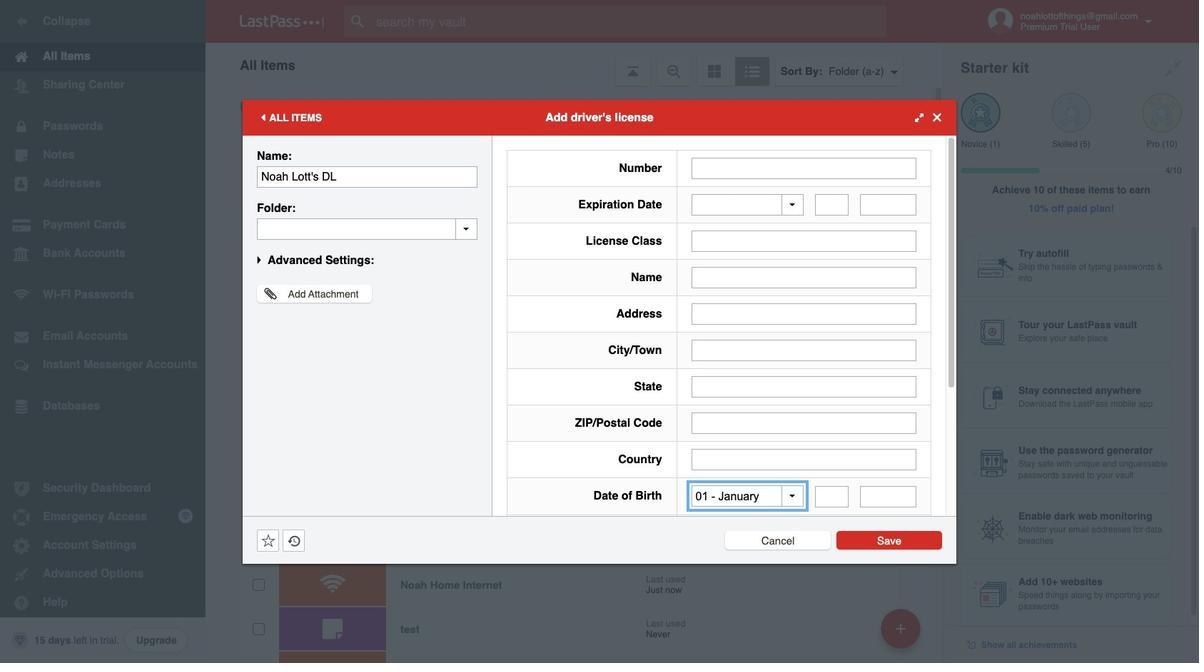 Task type: describe. For each thing, give the bounding box(es) containing it.
vault options navigation
[[206, 43, 944, 86]]



Task type: locate. For each thing, give the bounding box(es) containing it.
None text field
[[257, 218, 478, 240], [692, 267, 917, 288], [692, 376, 917, 398], [692, 413, 917, 434], [816, 486, 849, 507], [861, 486, 917, 507], [257, 218, 478, 240], [692, 267, 917, 288], [692, 376, 917, 398], [692, 413, 917, 434], [816, 486, 849, 507], [861, 486, 917, 507]]

main navigation navigation
[[0, 0, 206, 663]]

dialog
[[243, 100, 957, 663]]

search my vault text field
[[344, 6, 915, 37]]

new item image
[[896, 624, 906, 634]]

Search search field
[[344, 6, 915, 37]]

lastpass image
[[240, 15, 324, 28]]

None text field
[[692, 157, 917, 179], [257, 166, 478, 187], [816, 194, 849, 216], [861, 194, 917, 216], [692, 231, 917, 252], [692, 303, 917, 325], [692, 340, 917, 361], [692, 449, 917, 471], [692, 157, 917, 179], [257, 166, 478, 187], [816, 194, 849, 216], [861, 194, 917, 216], [692, 231, 917, 252], [692, 303, 917, 325], [692, 340, 917, 361], [692, 449, 917, 471]]

new item navigation
[[876, 605, 930, 663]]



Task type: vqa. For each thing, say whether or not it's contained in the screenshot.
Main navigation navigation
yes



